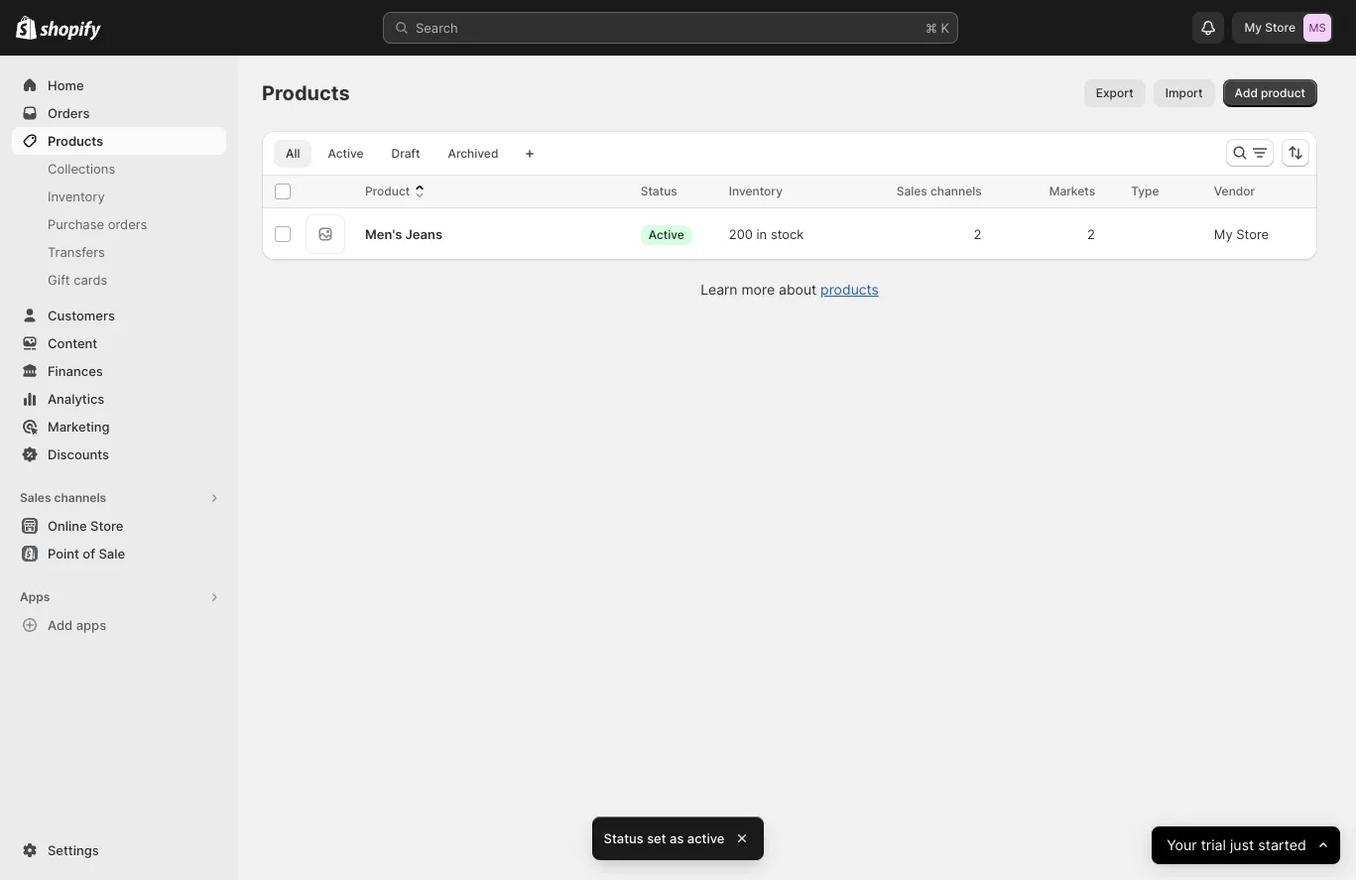 Task type: locate. For each thing, give the bounding box(es) containing it.
transfers link
[[12, 238, 226, 266]]

store
[[1266, 20, 1296, 35], [1237, 226, 1270, 242], [90, 518, 123, 534]]

1 horizontal spatial sales channels
[[897, 184, 982, 199]]

customers
[[48, 308, 115, 324]]

0 horizontal spatial sales channels
[[20, 490, 106, 505]]

2 2 from the left
[[1088, 226, 1096, 242]]

status set as active
[[604, 831, 725, 847]]

search
[[416, 20, 458, 36]]

import button
[[1154, 79, 1216, 107]]

your trial just started button
[[1152, 827, 1341, 865]]

0 horizontal spatial products
[[48, 133, 103, 149]]

1 vertical spatial sales channels
[[20, 490, 106, 505]]

1 vertical spatial active
[[649, 227, 685, 242]]

0 vertical spatial products
[[262, 81, 350, 105]]

add left product
[[1235, 85, 1259, 100]]

0 vertical spatial my store
[[1245, 20, 1296, 35]]

1 2 button from the left
[[964, 214, 1006, 254]]

add left apps
[[48, 617, 73, 633]]

add for add apps
[[48, 617, 73, 633]]

products link
[[821, 281, 879, 298]]

0 vertical spatial my
[[1245, 20, 1263, 35]]

shopify image
[[16, 16, 37, 40]]

active left 200
[[649, 227, 685, 242]]

2 2 button from the left
[[1078, 214, 1120, 254]]

inventory up the in
[[729, 184, 783, 199]]

0 horizontal spatial 2 button
[[964, 214, 1006, 254]]

product
[[365, 184, 410, 199]]

gift
[[48, 272, 70, 288]]

0 horizontal spatial add
[[48, 617, 73, 633]]

add inside button
[[48, 617, 73, 633]]

products
[[262, 81, 350, 105], [48, 133, 103, 149]]

1 vertical spatial products
[[48, 133, 103, 149]]

marketing link
[[12, 413, 226, 441]]

shopify image
[[40, 21, 101, 40]]

active
[[328, 146, 364, 161], [649, 227, 685, 242]]

your trial just started
[[1167, 836, 1307, 854]]

my store down vendor button
[[1215, 226, 1270, 242]]

sales
[[897, 184, 928, 199], [20, 490, 51, 505]]

1 vertical spatial my
[[1215, 226, 1233, 242]]

1 horizontal spatial sales
[[897, 184, 928, 199]]

collections link
[[12, 155, 226, 183]]

my left my store image
[[1245, 20, 1263, 35]]

products up collections
[[48, 133, 103, 149]]

all button
[[274, 140, 312, 168]]

my store
[[1245, 20, 1296, 35], [1215, 226, 1270, 242]]

1 horizontal spatial 2 button
[[1078, 214, 1120, 254]]

1 vertical spatial store
[[1237, 226, 1270, 242]]

apps button
[[12, 584, 226, 611]]

marketing
[[48, 419, 110, 435]]

1 vertical spatial channels
[[54, 490, 106, 505]]

0 horizontal spatial active
[[328, 146, 364, 161]]

apps
[[20, 590, 50, 604]]

1 horizontal spatial add
[[1235, 85, 1259, 100]]

status for status set as active
[[604, 831, 644, 847]]

tab list
[[270, 139, 515, 168]]

archived link
[[436, 140, 511, 168]]

channels
[[931, 184, 982, 199], [54, 490, 106, 505]]

status
[[641, 184, 678, 199], [604, 831, 644, 847]]

online store
[[48, 518, 123, 534]]

⌘ k
[[926, 20, 950, 36]]

about
[[779, 281, 817, 298]]

0 horizontal spatial channels
[[54, 490, 106, 505]]

of
[[83, 546, 95, 562]]

add
[[1235, 85, 1259, 100], [48, 617, 73, 633]]

inventory button
[[729, 182, 803, 201]]

draft link
[[380, 140, 432, 168]]

0 vertical spatial channels
[[931, 184, 982, 199]]

add apps
[[48, 617, 106, 633]]

products link
[[12, 127, 226, 155]]

1 horizontal spatial channels
[[931, 184, 982, 199]]

1 vertical spatial sales
[[20, 490, 51, 505]]

0 vertical spatial add
[[1235, 85, 1259, 100]]

1 horizontal spatial my
[[1245, 20, 1263, 35]]

active right all
[[328, 146, 364, 161]]

sales inside button
[[20, 490, 51, 505]]

point
[[48, 546, 79, 562]]

orders
[[48, 105, 90, 121]]

products
[[821, 281, 879, 298]]

inventory
[[729, 184, 783, 199], [48, 189, 105, 204]]

2 button
[[964, 214, 1006, 254], [1078, 214, 1120, 254]]

export
[[1097, 85, 1134, 100]]

1 horizontal spatial inventory
[[729, 184, 783, 199]]

products up all
[[262, 81, 350, 105]]

sales channels
[[897, 184, 982, 199], [20, 490, 106, 505]]

store left my store image
[[1266, 20, 1296, 35]]

1 2 from the left
[[974, 226, 982, 242]]

k
[[941, 20, 950, 36]]

store up sale
[[90, 518, 123, 534]]

1 vertical spatial add
[[48, 617, 73, 633]]

discounts link
[[12, 441, 226, 469]]

1 horizontal spatial products
[[262, 81, 350, 105]]

men's
[[365, 226, 402, 242]]

men's jeans
[[365, 226, 443, 242]]

vendor button
[[1215, 182, 1276, 201]]

home
[[48, 77, 84, 93]]

2 vertical spatial store
[[90, 518, 123, 534]]

archived
[[448, 146, 499, 161]]

collections
[[48, 161, 115, 177]]

customers link
[[12, 302, 226, 330]]

1 vertical spatial status
[[604, 831, 644, 847]]

0 horizontal spatial sales
[[20, 490, 51, 505]]

type
[[1132, 184, 1160, 199]]

2
[[974, 226, 982, 242], [1088, 226, 1096, 242]]

gift cards
[[48, 272, 108, 288]]

status for status
[[641, 184, 678, 199]]

analytics link
[[12, 385, 226, 413]]

apps
[[76, 617, 106, 633]]

0 vertical spatial status
[[641, 184, 678, 199]]

my store left my store image
[[1245, 20, 1296, 35]]

my down 'vendor'
[[1215, 226, 1233, 242]]

0 horizontal spatial my
[[1215, 226, 1233, 242]]

0 vertical spatial active
[[328, 146, 364, 161]]

0 horizontal spatial 2
[[974, 226, 982, 242]]

1 horizontal spatial 2
[[1088, 226, 1096, 242]]

store down vendor button
[[1237, 226, 1270, 242]]

inventory up purchase
[[48, 189, 105, 204]]



Task type: describe. For each thing, give the bounding box(es) containing it.
inventory link
[[12, 183, 226, 210]]

1 vertical spatial my store
[[1215, 226, 1270, 242]]

add for add product
[[1235, 85, 1259, 100]]

200
[[729, 226, 753, 242]]

cards
[[74, 272, 108, 288]]

finances
[[48, 363, 103, 379]]

content
[[48, 336, 97, 351]]

my store image
[[1304, 14, 1332, 42]]

purchase
[[48, 216, 104, 232]]

point of sale button
[[0, 540, 238, 568]]

online store link
[[12, 512, 226, 540]]

analytics
[[48, 391, 105, 407]]

set
[[647, 831, 667, 847]]

product
[[1262, 85, 1306, 100]]

content link
[[12, 330, 226, 357]]

stock
[[771, 226, 804, 242]]

sale
[[99, 546, 125, 562]]

purchase orders link
[[12, 210, 226, 238]]

sales channels inside sales channels button
[[20, 490, 106, 505]]

0 vertical spatial sales
[[897, 184, 928, 199]]

markets
[[1050, 184, 1096, 199]]

0 horizontal spatial inventory
[[48, 189, 105, 204]]

store inside button
[[90, 518, 123, 534]]

all
[[286, 146, 300, 161]]

add product link
[[1223, 79, 1318, 107]]

orders link
[[12, 99, 226, 127]]

settings link
[[12, 837, 226, 865]]

channels inside sales channels button
[[54, 490, 106, 505]]

more
[[742, 281, 775, 298]]

finances link
[[12, 357, 226, 385]]

online store button
[[0, 512, 238, 540]]

learn more about products
[[701, 281, 879, 298]]

home link
[[12, 71, 226, 99]]

active
[[688, 831, 725, 847]]

type button
[[1132, 182, 1180, 201]]

trial
[[1202, 836, 1227, 854]]

men's jeans link
[[365, 224, 443, 244]]

tab list containing all
[[270, 139, 515, 168]]

your
[[1167, 836, 1198, 854]]

settings
[[48, 843, 99, 859]]

⌘
[[926, 20, 938, 36]]

in
[[757, 226, 768, 242]]

0 vertical spatial store
[[1266, 20, 1296, 35]]

product button
[[365, 182, 430, 201]]

started
[[1259, 836, 1307, 854]]

import
[[1166, 85, 1204, 100]]

inventory inside button
[[729, 184, 783, 199]]

just
[[1231, 836, 1255, 854]]

as
[[670, 831, 684, 847]]

learn
[[701, 281, 738, 298]]

active inside 'tab list'
[[328, 146, 364, 161]]

jeans
[[406, 226, 443, 242]]

transfers
[[48, 244, 105, 260]]

point of sale
[[48, 546, 125, 562]]

add product
[[1235, 85, 1306, 100]]

add apps button
[[12, 611, 226, 639]]

point of sale link
[[12, 540, 226, 568]]

0 vertical spatial sales channels
[[897, 184, 982, 199]]

purchase orders
[[48, 216, 147, 232]]

sales channels button
[[12, 484, 226, 512]]

200 in stock
[[729, 226, 804, 242]]

online
[[48, 518, 87, 534]]

vendor
[[1215, 184, 1256, 199]]

draft
[[392, 146, 420, 161]]

orders
[[108, 216, 147, 232]]

active link
[[316, 140, 376, 168]]

gift cards link
[[12, 266, 226, 294]]

discounts
[[48, 447, 109, 463]]

1 horizontal spatial active
[[649, 227, 685, 242]]

export button
[[1085, 79, 1146, 107]]



Task type: vqa. For each thing, say whether or not it's contained in the screenshot.
the Add inside the Add apps button
yes



